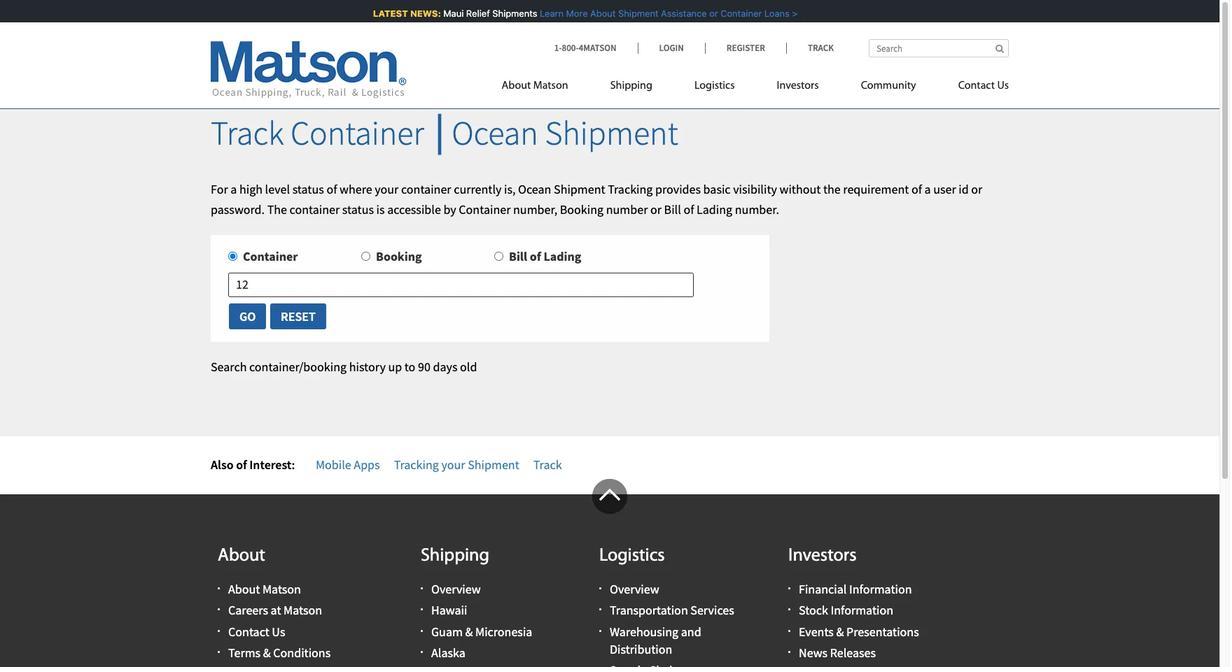 Task type: locate. For each thing, give the bounding box(es) containing it.
1 horizontal spatial overview
[[610, 582, 659, 598]]

0 horizontal spatial &
[[263, 645, 271, 661]]

1 horizontal spatial a
[[925, 181, 931, 197]]

overview link for logistics
[[610, 582, 659, 598]]

90
[[418, 359, 430, 375]]

1 horizontal spatial lading
[[697, 201, 732, 217]]

1 horizontal spatial track link
[[786, 42, 834, 54]]

hawaii
[[431, 603, 467, 619]]

overview up transportation
[[610, 582, 659, 598]]

provides
[[655, 181, 701, 197]]

bill down provides
[[664, 201, 681, 217]]

0 horizontal spatial overview link
[[431, 582, 481, 598]]

lading inside for a high level status of where your container currently is, ocean shipment tracking provides basic visibility without the requirement of a user id or password. the container status is accessible by container number, booking number or bill of lading number.
[[697, 201, 732, 217]]

about matson link down 1-
[[502, 74, 589, 102]]

contact down search search box
[[958, 81, 995, 92]]

overview link up hawaii link
[[431, 582, 481, 598]]

1 horizontal spatial us
[[997, 81, 1009, 92]]

shipping up hawaii link
[[421, 547, 489, 566]]

0 vertical spatial track
[[808, 42, 834, 54]]

overview hawaii guam & micronesia alaska
[[431, 582, 532, 661]]

1 horizontal spatial about matson link
[[502, 74, 589, 102]]

us inside top menu navigation
[[997, 81, 1009, 92]]

0 vertical spatial shipping
[[610, 81, 652, 92]]

booking inside for a high level status of where your container currently is, ocean shipment tracking provides basic visibility without the requirement of a user id or password. the container status is accessible by container number, booking number or bill of lading number.
[[560, 201, 604, 217]]

about matson link up "careers at matson" 'link'
[[228, 582, 301, 598]]

1 vertical spatial track link
[[533, 457, 562, 473]]

logistics up transportation
[[599, 547, 665, 566]]

matson up at
[[263, 582, 301, 598]]

1-800-4matson link
[[554, 42, 637, 54]]

of right also
[[236, 457, 247, 473]]

0 horizontal spatial contact us link
[[228, 624, 285, 640]]

&
[[465, 624, 473, 640], [836, 624, 844, 640], [263, 645, 271, 661]]

footer
[[0, 479, 1220, 668]]

matson
[[533, 81, 568, 92], [263, 582, 301, 598], [284, 603, 322, 619]]

0 horizontal spatial us
[[272, 624, 285, 640]]

status down where
[[342, 201, 374, 217]]

information
[[849, 582, 912, 598], [831, 603, 893, 619]]

booking right booking radio on the top of the page
[[376, 249, 422, 265]]

0 horizontal spatial track
[[211, 112, 284, 154]]

container up register link
[[717, 8, 758, 19]]

1 vertical spatial your
[[441, 457, 465, 473]]

about for about
[[218, 547, 265, 566]]

0 horizontal spatial logistics
[[599, 547, 665, 566]]

0 vertical spatial container
[[401, 181, 451, 197]]

None search field
[[869, 39, 1009, 57]]

1 horizontal spatial your
[[441, 457, 465, 473]]

2 a from the left
[[925, 181, 931, 197]]

1 horizontal spatial booking
[[560, 201, 604, 217]]

0 vertical spatial lading
[[697, 201, 732, 217]]

alaska link
[[431, 645, 465, 661]]

1 horizontal spatial contact
[[958, 81, 995, 92]]

0 vertical spatial bill
[[664, 201, 681, 217]]

or right number
[[650, 201, 662, 217]]

container down currently at the left top
[[459, 201, 511, 217]]

search
[[211, 359, 247, 375]]

0 horizontal spatial lading
[[544, 249, 581, 265]]

logistics link
[[673, 74, 756, 102]]

0 vertical spatial tracking
[[608, 181, 653, 197]]

tracking up number
[[608, 181, 653, 197]]

matson down 1-
[[533, 81, 568, 92]]

more
[[563, 8, 584, 19]]

contact us link down careers
[[228, 624, 285, 640]]

apps
[[354, 457, 380, 473]]

alaska
[[431, 645, 465, 661]]

2 horizontal spatial &
[[836, 624, 844, 640]]

the
[[267, 201, 287, 217]]

guam & micronesia link
[[431, 624, 532, 640]]

about matson link for shipping link
[[502, 74, 589, 102]]

maui
[[440, 8, 460, 19]]

container inside for a high level status of where your container currently is, ocean shipment tracking provides basic visibility without the requirement of a user id or password. the container status is accessible by container number, booking number or bill of lading number.
[[459, 201, 511, 217]]

presentations
[[846, 624, 919, 640]]

0 horizontal spatial status
[[292, 181, 324, 197]]

2 horizontal spatial track
[[808, 42, 834, 54]]

terms & conditions link
[[228, 645, 331, 661]]

financial information link
[[799, 582, 912, 598]]

is
[[376, 201, 385, 217]]

releases
[[830, 645, 876, 661]]

0 vertical spatial us
[[997, 81, 1009, 92]]

0 horizontal spatial your
[[375, 181, 399, 197]]

lading down 'basic'
[[697, 201, 732, 217]]

distribution
[[610, 642, 672, 658]]

0 vertical spatial contact us link
[[937, 74, 1009, 102]]

news releases link
[[799, 645, 876, 661]]

container right the at the top left of page
[[290, 201, 340, 217]]

matson right at
[[284, 603, 322, 619]]

overview
[[431, 582, 481, 598], [610, 582, 659, 598]]

1 horizontal spatial shipping
[[610, 81, 652, 92]]

overview link for shipping
[[431, 582, 481, 598]]

1 vertical spatial lading
[[544, 249, 581, 265]]

or right id
[[971, 181, 983, 197]]

0 horizontal spatial about matson link
[[228, 582, 301, 598]]

1 horizontal spatial contact us link
[[937, 74, 1009, 102]]

about inside "about matson careers at matson contact us terms & conditions"
[[228, 582, 260, 598]]

about for about matson careers at matson contact us terms & conditions
[[228, 582, 260, 598]]

1 vertical spatial or
[[971, 181, 983, 197]]

800-
[[562, 42, 579, 54]]

events
[[799, 624, 834, 640]]

1 horizontal spatial bill
[[664, 201, 681, 217]]

0 vertical spatial your
[[375, 181, 399, 197]]

information up events & presentations link
[[831, 603, 893, 619]]

tracking right apps
[[394, 457, 439, 473]]

0 horizontal spatial contact
[[228, 624, 269, 640]]

stock information link
[[799, 603, 893, 619]]

tracking your shipment
[[394, 457, 519, 473]]

1 vertical spatial about matson link
[[228, 582, 301, 598]]

bill inside for a high level status of where your container currently is, ocean shipment tracking provides basic visibility without the requirement of a user id or password. the container status is accessible by container number, booking number or bill of lading number.
[[664, 201, 681, 217]]

track
[[808, 42, 834, 54], [211, 112, 284, 154], [533, 457, 562, 473]]

investors
[[777, 81, 819, 92], [788, 547, 857, 566]]

1 vertical spatial booking
[[376, 249, 422, 265]]

logistics inside logistics link
[[694, 81, 735, 92]]

tracking inside for a high level status of where your container currently is, ocean shipment tracking provides basic visibility without the requirement of a user id or password. the container status is accessible by container number, booking number or bill of lading number.
[[608, 181, 653, 197]]

1 horizontal spatial overview link
[[610, 582, 659, 598]]

container up accessible
[[401, 181, 451, 197]]

up
[[388, 359, 402, 375]]

status
[[292, 181, 324, 197], [342, 201, 374, 217]]

where
[[340, 181, 372, 197]]

1 horizontal spatial &
[[465, 624, 473, 640]]

news:
[[407, 8, 438, 19]]

0 vertical spatial about matson link
[[502, 74, 589, 102]]

about inside "about matson" link
[[502, 81, 531, 92]]

or right assistance on the top right
[[706, 8, 715, 19]]

0 vertical spatial track link
[[786, 42, 834, 54]]

shipping down 4matson
[[610, 81, 652, 92]]

or
[[706, 8, 715, 19], [971, 181, 983, 197], [650, 201, 662, 217]]

contact
[[958, 81, 995, 92], [228, 624, 269, 640]]

about
[[587, 8, 612, 19], [502, 81, 531, 92], [218, 547, 265, 566], [228, 582, 260, 598]]

container up where
[[291, 112, 424, 154]]

& right guam
[[465, 624, 473, 640]]

1 horizontal spatial tracking
[[608, 181, 653, 197]]

0 horizontal spatial track link
[[533, 457, 562, 473]]

about matson link for "careers at matson" 'link'
[[228, 582, 301, 598]]

2 overview from the left
[[610, 582, 659, 598]]

2 vertical spatial or
[[650, 201, 662, 217]]

your
[[375, 181, 399, 197], [441, 457, 465, 473]]

1 vertical spatial us
[[272, 624, 285, 640]]

a left user
[[925, 181, 931, 197]]

0 horizontal spatial a
[[231, 181, 237, 197]]

shipping
[[610, 81, 652, 92], [421, 547, 489, 566]]

without
[[780, 181, 821, 197]]

1 vertical spatial shipping
[[421, 547, 489, 566]]

information up stock information link
[[849, 582, 912, 598]]

shipments
[[489, 8, 534, 19]]

booking left number
[[560, 201, 604, 217]]

0 horizontal spatial bill
[[509, 249, 527, 265]]

contact us
[[958, 81, 1009, 92]]

0 horizontal spatial booking
[[376, 249, 422, 265]]

None button
[[228, 303, 267, 331], [270, 303, 327, 331], [228, 303, 267, 331], [270, 303, 327, 331]]

about matson link
[[502, 74, 589, 102], [228, 582, 301, 598]]

1 vertical spatial status
[[342, 201, 374, 217]]

1 vertical spatial contact
[[228, 624, 269, 640]]

financial information stock information events & presentations news releases
[[799, 582, 919, 661]]

1-800-4matson
[[554, 42, 616, 54]]

investors up 'financial'
[[788, 547, 857, 566]]

0 vertical spatial matson
[[533, 81, 568, 92]]

overview inside overview transportation services warehousing and distribution
[[610, 582, 659, 598]]

days
[[433, 359, 458, 375]]

contact us link down search "image"
[[937, 74, 1009, 102]]

& up news releases link in the bottom right of the page
[[836, 624, 844, 640]]

of right bill of lading option
[[530, 249, 541, 265]]

a right for
[[231, 181, 237, 197]]

2 horizontal spatial or
[[971, 181, 983, 197]]

0 horizontal spatial overview
[[431, 582, 481, 598]]

1 vertical spatial tracking
[[394, 457, 439, 473]]

0 vertical spatial contact
[[958, 81, 995, 92]]

1 vertical spatial contact us link
[[228, 624, 285, 640]]

2 vertical spatial track
[[533, 457, 562, 473]]

and
[[681, 624, 701, 640]]

us down search "image"
[[997, 81, 1009, 92]]

us inside "about matson careers at matson contact us terms & conditions"
[[272, 624, 285, 640]]

1 horizontal spatial track
[[533, 457, 562, 473]]

1 vertical spatial investors
[[788, 547, 857, 566]]

for
[[211, 181, 228, 197]]

bill
[[664, 201, 681, 217], [509, 249, 527, 265]]

1 overview from the left
[[431, 582, 481, 598]]

for a high level status of where your container currently is, ocean shipment tracking provides basic visibility without the requirement of a user id or password. the container status is accessible by container number, booking number or bill of lading number.
[[211, 181, 983, 217]]

1 vertical spatial matson
[[263, 582, 301, 598]]

shipping link
[[589, 74, 673, 102]]

tracking
[[608, 181, 653, 197], [394, 457, 439, 473]]

a
[[231, 181, 237, 197], [925, 181, 931, 197]]

overview up hawaii link
[[431, 582, 481, 598]]

1 horizontal spatial logistics
[[694, 81, 735, 92]]

investors down register link
[[777, 81, 819, 92]]

overview inside overview hawaii guam & micronesia alaska
[[431, 582, 481, 598]]

0 vertical spatial information
[[849, 582, 912, 598]]

lading down number,
[[544, 249, 581, 265]]

bill right bill of lading option
[[509, 249, 527, 265]]

overview for shipping
[[431, 582, 481, 598]]

1 vertical spatial track
[[211, 112, 284, 154]]

& right the terms
[[263, 645, 271, 661]]

overview link up transportation
[[610, 582, 659, 598]]

0 vertical spatial logistics
[[694, 81, 735, 92]]

& inside overview hawaii guam & micronesia alaska
[[465, 624, 473, 640]]

track link
[[786, 42, 834, 54], [533, 457, 562, 473]]

container
[[717, 8, 758, 19], [291, 112, 424, 154], [459, 201, 511, 217], [243, 249, 298, 265]]

footer containing about
[[0, 479, 1220, 668]]

mobile apps
[[316, 457, 380, 473]]

contact down careers
[[228, 624, 269, 640]]

0 vertical spatial or
[[706, 8, 715, 19]]

0 vertical spatial investors
[[777, 81, 819, 92]]

1 vertical spatial container
[[290, 201, 340, 217]]

contact inside "about matson careers at matson contact us terms & conditions"
[[228, 624, 269, 640]]

search container/booking history up to 90 days old
[[211, 359, 477, 375]]

lading
[[697, 201, 732, 217], [544, 249, 581, 265]]

matson inside top menu navigation
[[533, 81, 568, 92]]

1 overview link from the left
[[431, 582, 481, 598]]

latest news: maui relief shipments learn more about shipment assistance or container loans >
[[369, 8, 794, 19]]

the
[[823, 181, 841, 197]]

1 horizontal spatial status
[[342, 201, 374, 217]]

0 horizontal spatial tracking
[[394, 457, 439, 473]]

us up terms & conditions link
[[272, 624, 285, 640]]

0 horizontal spatial container
[[290, 201, 340, 217]]

register link
[[705, 42, 786, 54]]

status right level on the top of page
[[292, 181, 324, 197]]

warehousing
[[610, 624, 679, 640]]

0 vertical spatial booking
[[560, 201, 604, 217]]

2 overview link from the left
[[610, 582, 659, 598]]

logistics down register link
[[694, 81, 735, 92]]

4matson
[[579, 42, 616, 54]]

shipping inside top menu navigation
[[610, 81, 652, 92]]



Task type: describe. For each thing, give the bounding box(es) containing it.
0 horizontal spatial or
[[650, 201, 662, 217]]

blue matson logo with ocean, shipping, truck, rail and logistics written beneath it. image
[[211, 41, 407, 99]]

1 horizontal spatial or
[[706, 8, 715, 19]]

tracking your shipment link
[[394, 457, 519, 473]]

careers at matson link
[[228, 603, 322, 619]]

visibility
[[733, 181, 777, 197]]

news
[[799, 645, 828, 661]]

contact inside top menu navigation
[[958, 81, 995, 92]]

mobile apps link
[[316, 457, 380, 473]]

terms
[[228, 645, 261, 661]]

warehousing and distribution link
[[610, 624, 701, 658]]

1-
[[554, 42, 562, 54]]

requirement
[[843, 181, 909, 197]]

is,
[[504, 181, 516, 197]]

assistance
[[657, 8, 703, 19]]

search image
[[996, 44, 1004, 53]]

number.
[[735, 201, 779, 217]]

your inside for a high level status of where your container currently is, ocean shipment tracking provides basic visibility without the requirement of a user id or password. the container status is accessible by container number, booking number or bill of lading number.
[[375, 181, 399, 197]]

bill of lading
[[509, 249, 581, 265]]

to
[[405, 359, 415, 375]]

community link
[[840, 74, 937, 102]]

top menu navigation
[[502, 74, 1009, 102]]

at
[[271, 603, 281, 619]]

interest:
[[249, 457, 295, 473]]

latest
[[369, 8, 404, 19]]

also
[[211, 457, 234, 473]]

2 vertical spatial matson
[[284, 603, 322, 619]]

Bill of Lading radio
[[494, 252, 503, 261]]

investors inside top menu navigation
[[777, 81, 819, 92]]

about for about matson
[[502, 81, 531, 92]]

community
[[861, 81, 916, 92]]

relief
[[463, 8, 486, 19]]

>
[[788, 8, 794, 19]]

register
[[727, 42, 765, 54]]

careers
[[228, 603, 268, 619]]

Enter Container # text field
[[228, 273, 694, 298]]

investors link
[[756, 74, 840, 102]]

0 horizontal spatial shipping
[[421, 547, 489, 566]]

transportation
[[610, 603, 688, 619]]

hawaii link
[[431, 603, 467, 619]]

high
[[239, 181, 263, 197]]

container right the container radio
[[243, 249, 298, 265]]

old
[[460, 359, 477, 375]]

mobile
[[316, 457, 351, 473]]

about matson careers at matson contact us terms & conditions
[[228, 582, 331, 661]]

about matson
[[502, 81, 568, 92]]

0 vertical spatial status
[[292, 181, 324, 197]]

backtop image
[[592, 479, 627, 514]]

1 vertical spatial information
[[831, 603, 893, 619]]

financial
[[799, 582, 847, 598]]

& inside financial information stock information events & presentations news releases
[[836, 624, 844, 640]]

overview for logistics
[[610, 582, 659, 598]]

learn more about shipment assistance or container loans > link
[[536, 8, 794, 19]]

│ocean
[[431, 112, 538, 154]]

transportation services link
[[610, 603, 734, 619]]

login
[[659, 42, 684, 54]]

of down provides
[[684, 201, 694, 217]]

Search search field
[[869, 39, 1009, 57]]

accessible
[[387, 201, 441, 217]]

user
[[933, 181, 956, 197]]

history
[[349, 359, 386, 375]]

guam
[[431, 624, 463, 640]]

basic
[[703, 181, 731, 197]]

number
[[606, 201, 648, 217]]

1 vertical spatial logistics
[[599, 547, 665, 566]]

shipment inside for a high level status of where your container currently is, ocean shipment tracking provides basic visibility without the requirement of a user id or password. the container status is accessible by container number, booking number or bill of lading number.
[[554, 181, 605, 197]]

level
[[265, 181, 290, 197]]

micronesia
[[475, 624, 532, 640]]

overview transportation services warehousing and distribution
[[610, 582, 734, 658]]

matson for about matson careers at matson contact us terms & conditions
[[263, 582, 301, 598]]

1 vertical spatial bill
[[509, 249, 527, 265]]

services
[[691, 603, 734, 619]]

container/booking
[[249, 359, 347, 375]]

1 a from the left
[[231, 181, 237, 197]]

events & presentations link
[[799, 624, 919, 640]]

ocean
[[518, 181, 551, 197]]

also of interest:
[[211, 457, 295, 473]]

matson for about matson
[[533, 81, 568, 92]]

Container radio
[[228, 252, 237, 261]]

number,
[[513, 201, 557, 217]]

contact us link inside footer
[[228, 624, 285, 640]]

of left where
[[327, 181, 337, 197]]

by
[[443, 201, 456, 217]]

login link
[[637, 42, 705, 54]]

loans
[[761, 8, 786, 19]]

track container │ocean shipment
[[211, 112, 678, 154]]

of left user
[[912, 181, 922, 197]]

currently
[[454, 181, 502, 197]]

conditions
[[273, 645, 331, 661]]

stock
[[799, 603, 828, 619]]

1 horizontal spatial container
[[401, 181, 451, 197]]

& inside "about matson careers at matson contact us terms & conditions"
[[263, 645, 271, 661]]

password.
[[211, 201, 265, 217]]

learn
[[536, 8, 560, 19]]

Booking radio
[[361, 252, 370, 261]]



Task type: vqa. For each thing, say whether or not it's contained in the screenshot.
Overview in Overview Hawaii Guam & Micronesia Alaska
yes



